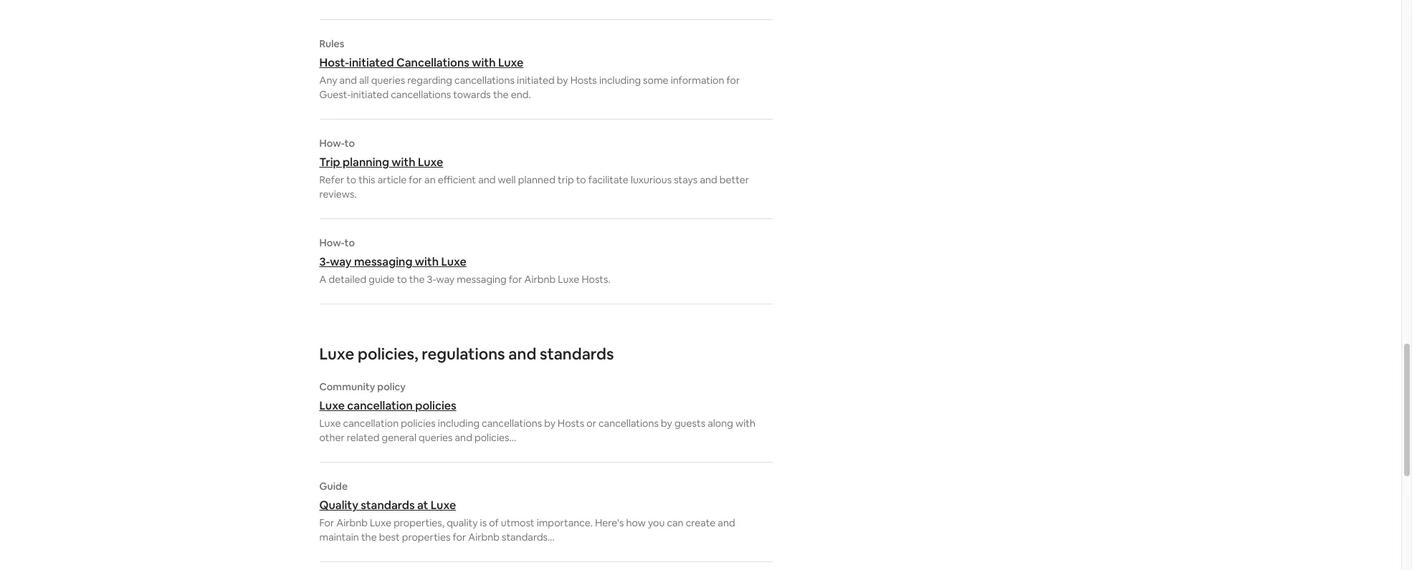 Task type: describe. For each thing, give the bounding box(es) containing it.
utmost
[[501, 517, 534, 530]]

a
[[319, 273, 326, 286]]

trip planning with luxe link
[[319, 155, 772, 170]]

reviews.
[[319, 188, 357, 201]]

to left this
[[346, 173, 356, 186]]

how-to 3-way messaging with luxe a detailed guide to the 3-way messaging for airbnb luxe hosts.
[[319, 237, 611, 286]]

and up luxe cancellation policies link
[[508, 344, 536, 364]]

luxe inside rules host-initiated cancellations with luxe any and all queries regarding cancellations initiated by hosts including some information for guest-initiated cancellations towards the end.
[[498, 55, 524, 70]]

1 vertical spatial policies
[[401, 417, 436, 430]]

towards
[[453, 88, 491, 101]]

the inside how-to 3-way messaging with luxe a detailed guide to the 3-way messaging for airbnb luxe hosts.
[[409, 273, 425, 286]]

with inside "community policy luxe cancellation policies luxe cancellation policies including cancellations by hosts or cancellations by guests along with other related general queries and policies…"
[[735, 417, 755, 430]]

1 vertical spatial way
[[436, 273, 455, 286]]

2 vertical spatial initiated
[[351, 88, 389, 101]]

can
[[667, 517, 684, 530]]

standards inside guide quality standards at luxe for airbnb luxe properties, quality is of utmost importance. here's how you can create and maintain the best properties for airbnb standards…
[[361, 498, 415, 513]]

with inside how-to 3-way messaging with luxe a detailed guide to the 3-way messaging for airbnb luxe hosts.
[[415, 254, 439, 270]]

guide
[[369, 273, 395, 286]]

cancellations right or
[[598, 417, 659, 430]]

and right stays
[[700, 173, 717, 186]]

for inside how-to 3-way messaging with luxe a detailed guide to the 3-way messaging for airbnb luxe hosts.
[[509, 273, 522, 286]]

any
[[319, 74, 337, 87]]

or
[[586, 417, 596, 430]]

guests
[[674, 417, 705, 430]]

queries inside "community policy luxe cancellation policies luxe cancellation policies including cancellations by hosts or cancellations by guests along with other related general queries and policies…"
[[419, 431, 453, 444]]

luxe cancellation policies element
[[319, 381, 772, 445]]

here's
[[595, 517, 624, 530]]

detailed
[[329, 273, 366, 286]]

stays
[[674, 173, 698, 186]]

well
[[498, 173, 516, 186]]

for inside guide quality standards at luxe for airbnb luxe properties, quality is of utmost importance. here's how you can create and maintain the best properties for airbnb standards…
[[453, 531, 466, 544]]

and inside "community policy luxe cancellation policies luxe cancellation policies including cancellations by hosts or cancellations by guests along with other related general queries and policies…"
[[455, 431, 472, 444]]

planning
[[343, 155, 389, 170]]

policies,
[[358, 344, 418, 364]]

facilitate
[[588, 173, 628, 186]]

along
[[708, 417, 733, 430]]

with inside rules host-initiated cancellations with luxe any and all queries regarding cancellations initiated by hosts including some information for guest-initiated cancellations towards the end.
[[472, 55, 496, 70]]

standards…
[[502, 531, 555, 544]]

guest-
[[319, 88, 351, 101]]

regarding
[[407, 74, 452, 87]]

hosts.
[[582, 273, 611, 286]]

rules
[[319, 37, 344, 50]]

policies…
[[474, 431, 516, 444]]

related
[[347, 431, 380, 444]]

host-
[[319, 55, 349, 70]]

for
[[319, 517, 334, 530]]

policy
[[377, 381, 406, 393]]

luxurious
[[631, 173, 672, 186]]

with inside how-to trip planning with luxe refer to this article for an efficient and well planned trip to facilitate luxurious stays and better reviews.
[[392, 155, 415, 170]]

1 vertical spatial messaging
[[457, 273, 507, 286]]

this
[[359, 173, 375, 186]]

luxe policies, regulations and standards
[[319, 344, 614, 364]]

quality
[[319, 498, 358, 513]]

importance.
[[537, 517, 593, 530]]

host-initiated cancellations with luxe link
[[319, 55, 772, 70]]

host-initiated cancellations with luxe element
[[319, 37, 772, 102]]

luxe inside how-to trip planning with luxe refer to this article for an efficient and well planned trip to facilitate luxurious stays and better reviews.
[[418, 155, 443, 170]]

including inside "community policy luxe cancellation policies luxe cancellation policies including cancellations by hosts or cancellations by guests along with other related general queries and policies…"
[[438, 417, 480, 430]]

some
[[643, 74, 668, 87]]

general
[[382, 431, 416, 444]]

all
[[359, 74, 369, 87]]

trip
[[558, 173, 574, 186]]

how
[[626, 517, 646, 530]]

create
[[686, 517, 716, 530]]

2 horizontal spatial by
[[661, 417, 672, 430]]



Task type: locate. For each thing, give the bounding box(es) containing it.
1 horizontal spatial airbnb
[[468, 531, 500, 544]]

and left policies…
[[455, 431, 472, 444]]

queries right all
[[371, 74, 405, 87]]

the left best on the left of page
[[361, 531, 377, 544]]

0 vertical spatial way
[[330, 254, 352, 270]]

0 vertical spatial including
[[599, 74, 641, 87]]

how- inside how-to 3-way messaging with luxe a detailed guide to the 3-way messaging for airbnb luxe hosts.
[[319, 237, 344, 249]]

planned
[[518, 173, 555, 186]]

1 horizontal spatial by
[[557, 74, 568, 87]]

refer
[[319, 173, 344, 186]]

by down luxe cancellation policies link
[[544, 417, 556, 430]]

an
[[424, 173, 436, 186]]

end.
[[511, 88, 531, 101]]

how- up trip
[[319, 137, 344, 150]]

cancellations up policies…
[[482, 417, 542, 430]]

1 vertical spatial standards
[[361, 498, 415, 513]]

guide
[[319, 480, 348, 493]]

to
[[344, 137, 355, 150], [346, 173, 356, 186], [576, 173, 586, 186], [344, 237, 355, 249], [397, 273, 407, 286]]

0 vertical spatial airbnb
[[524, 273, 556, 286]]

way
[[330, 254, 352, 270], [436, 273, 455, 286]]

best
[[379, 531, 400, 544]]

for right information
[[726, 74, 740, 87]]

initiated down host-initiated cancellations with luxe link
[[517, 74, 555, 87]]

3-
[[319, 254, 330, 270], [427, 273, 436, 286]]

you
[[648, 517, 665, 530]]

0 horizontal spatial airbnb
[[336, 517, 368, 530]]

1 horizontal spatial way
[[436, 273, 455, 286]]

community
[[319, 381, 375, 393]]

other
[[319, 431, 345, 444]]

1 vertical spatial initiated
[[517, 74, 555, 87]]

trip planning with luxe element
[[319, 137, 772, 201]]

cancellation down policy
[[347, 399, 413, 414]]

how- up 'a'
[[319, 237, 344, 249]]

of
[[489, 517, 499, 530]]

maintain
[[319, 531, 359, 544]]

0 horizontal spatial 3-
[[319, 254, 330, 270]]

quality standards at luxe link
[[319, 498, 772, 513]]

how- for 3-
[[319, 237, 344, 249]]

for
[[726, 74, 740, 87], [409, 173, 422, 186], [509, 273, 522, 286], [453, 531, 466, 544]]

regulations
[[422, 344, 505, 364]]

1 horizontal spatial the
[[409, 273, 425, 286]]

and left all
[[339, 74, 357, 87]]

properties
[[402, 531, 450, 544]]

quality standards at luxe element
[[319, 480, 772, 545]]

is
[[480, 517, 487, 530]]

by inside rules host-initiated cancellations with luxe any and all queries regarding cancellations initiated by hosts including some information for guest-initiated cancellations towards the end.
[[557, 74, 568, 87]]

0 horizontal spatial queries
[[371, 74, 405, 87]]

1 vertical spatial the
[[409, 273, 425, 286]]

3- right 'guide'
[[427, 273, 436, 286]]

1 horizontal spatial queries
[[419, 431, 453, 444]]

messaging down 3-way messaging with luxe link
[[457, 273, 507, 286]]

0 vertical spatial queries
[[371, 74, 405, 87]]

initiated up all
[[349, 55, 394, 70]]

and inside rules host-initiated cancellations with luxe any and all queries regarding cancellations initiated by hosts including some information for guest-initiated cancellations towards the end.
[[339, 74, 357, 87]]

1 vertical spatial including
[[438, 417, 480, 430]]

the
[[493, 88, 509, 101], [409, 273, 425, 286], [361, 531, 377, 544]]

to right 'guide'
[[397, 273, 407, 286]]

how- inside how-to trip planning with luxe refer to this article for an efficient and well planned trip to facilitate luxurious stays and better reviews.
[[319, 137, 344, 150]]

airbnb down "is"
[[468, 531, 500, 544]]

trip
[[319, 155, 340, 170]]

including up policies…
[[438, 417, 480, 430]]

1 horizontal spatial including
[[599, 74, 641, 87]]

hosts left or
[[558, 417, 584, 430]]

initiated
[[349, 55, 394, 70], [517, 74, 555, 87], [351, 88, 389, 101]]

to up planning
[[344, 137, 355, 150]]

community policy luxe cancellation policies luxe cancellation policies including cancellations by hosts or cancellations by guests along with other related general queries and policies…
[[319, 381, 755, 444]]

luxe
[[498, 55, 524, 70], [418, 155, 443, 170], [441, 254, 467, 270], [558, 273, 579, 286], [319, 344, 354, 364], [319, 399, 345, 414], [319, 417, 341, 430], [431, 498, 456, 513], [370, 517, 391, 530]]

by left guests
[[661, 417, 672, 430]]

airbnb down 3-way messaging with luxe link
[[524, 273, 556, 286]]

standards
[[540, 344, 614, 364], [361, 498, 415, 513]]

cancellation up related
[[343, 417, 399, 430]]

0 vertical spatial cancellation
[[347, 399, 413, 414]]

airbnb
[[524, 273, 556, 286], [336, 517, 368, 530], [468, 531, 500, 544]]

0 vertical spatial the
[[493, 88, 509, 101]]

0 horizontal spatial including
[[438, 417, 480, 430]]

0 vertical spatial standards
[[540, 344, 614, 364]]

way up detailed
[[330, 254, 352, 270]]

1 vertical spatial 3-
[[427, 273, 436, 286]]

1 horizontal spatial standards
[[540, 344, 614, 364]]

including inside rules host-initiated cancellations with luxe any and all queries regarding cancellations initiated by hosts including some information for guest-initiated cancellations towards the end.
[[599, 74, 641, 87]]

properties,
[[394, 517, 444, 530]]

initiated down all
[[351, 88, 389, 101]]

standards up best on the left of page
[[361, 498, 415, 513]]

0 horizontal spatial by
[[544, 417, 556, 430]]

hosts
[[570, 74, 597, 87], [558, 417, 584, 430]]

at
[[417, 498, 428, 513]]

for inside how-to trip planning with luxe refer to this article for an efficient and well planned trip to facilitate luxurious stays and better reviews.
[[409, 173, 422, 186]]

queries inside rules host-initiated cancellations with luxe any and all queries regarding cancellations initiated by hosts including some information for guest-initiated cancellations towards the end.
[[371, 74, 405, 87]]

cancellations up 'towards' at the top left of the page
[[454, 74, 515, 87]]

cancellations down the regarding
[[391, 88, 451, 101]]

quality
[[447, 517, 478, 530]]

1 horizontal spatial 3-
[[427, 273, 436, 286]]

3-way messaging with luxe element
[[319, 237, 772, 287]]

2 how- from the top
[[319, 237, 344, 249]]

messaging
[[354, 254, 412, 270], [457, 273, 507, 286]]

cancellations
[[454, 74, 515, 87], [391, 88, 451, 101], [482, 417, 542, 430], [598, 417, 659, 430]]

airbnb inside how-to 3-way messaging with luxe a detailed guide to the 3-way messaging for airbnb luxe hosts.
[[524, 273, 556, 286]]

1 vertical spatial hosts
[[558, 417, 584, 430]]

queries right general
[[419, 431, 453, 444]]

information
[[671, 74, 724, 87]]

the inside rules host-initiated cancellations with luxe any and all queries regarding cancellations initiated by hosts including some information for guest-initiated cancellations towards the end.
[[493, 88, 509, 101]]

how-
[[319, 137, 344, 150], [319, 237, 344, 249]]

to up detailed
[[344, 237, 355, 249]]

2 horizontal spatial airbnb
[[524, 273, 556, 286]]

messaging up 'guide'
[[354, 254, 412, 270]]

and left well
[[478, 173, 496, 186]]

and inside guide quality standards at luxe for airbnb luxe properties, quality is of utmost importance. here's how you can create and maintain the best properties for airbnb standards…
[[718, 517, 735, 530]]

by down host-initiated cancellations with luxe link
[[557, 74, 568, 87]]

guide quality standards at luxe for airbnb luxe properties, quality is of utmost importance. here's how you can create and maintain the best properties for airbnb standards…
[[319, 480, 735, 544]]

0 vertical spatial hosts
[[570, 74, 597, 87]]

1 horizontal spatial messaging
[[457, 273, 507, 286]]

the left end.
[[493, 88, 509, 101]]

for left an
[[409, 173, 422, 186]]

0 vertical spatial 3-
[[319, 254, 330, 270]]

3-way messaging with luxe link
[[319, 254, 772, 270]]

better
[[719, 173, 749, 186]]

hosts down host-initiated cancellations with luxe link
[[570, 74, 597, 87]]

with
[[472, 55, 496, 70], [392, 155, 415, 170], [415, 254, 439, 270], [735, 417, 755, 430]]

1 vertical spatial airbnb
[[336, 517, 368, 530]]

how-to trip planning with luxe refer to this article for an efficient and well planned trip to facilitate luxurious stays and better reviews.
[[319, 137, 749, 201]]

1 how- from the top
[[319, 137, 344, 150]]

by
[[557, 74, 568, 87], [544, 417, 556, 430], [661, 417, 672, 430]]

including
[[599, 74, 641, 87], [438, 417, 480, 430]]

hosts inside rules host-initiated cancellations with luxe any and all queries regarding cancellations initiated by hosts including some information for guest-initiated cancellations towards the end.
[[570, 74, 597, 87]]

cancellations
[[396, 55, 469, 70]]

0 vertical spatial how-
[[319, 137, 344, 150]]

for down 3-way messaging with luxe link
[[509, 273, 522, 286]]

policies
[[415, 399, 456, 414], [401, 417, 436, 430]]

cancellation
[[347, 399, 413, 414], [343, 417, 399, 430]]

luxe cancellation policies link
[[319, 399, 772, 414]]

queries
[[371, 74, 405, 87], [419, 431, 453, 444]]

how- for trip
[[319, 137, 344, 150]]

0 horizontal spatial standards
[[361, 498, 415, 513]]

1 vertical spatial queries
[[419, 431, 453, 444]]

0 vertical spatial initiated
[[349, 55, 394, 70]]

standards up luxe cancellation policies link
[[540, 344, 614, 364]]

0 horizontal spatial the
[[361, 531, 377, 544]]

the inside guide quality standards at luxe for airbnb luxe properties, quality is of utmost importance. here's how you can create and maintain the best properties for airbnb standards…
[[361, 531, 377, 544]]

to right trip
[[576, 173, 586, 186]]

and right 'create'
[[718, 517, 735, 530]]

0 horizontal spatial messaging
[[354, 254, 412, 270]]

article
[[377, 173, 407, 186]]

0 vertical spatial policies
[[415, 399, 456, 414]]

2 horizontal spatial the
[[493, 88, 509, 101]]

for down quality
[[453, 531, 466, 544]]

0 horizontal spatial way
[[330, 254, 352, 270]]

efficient
[[438, 173, 476, 186]]

hosts inside "community policy luxe cancellation policies luxe cancellation policies including cancellations by hosts or cancellations by guests along with other related general queries and policies…"
[[558, 417, 584, 430]]

rules host-initiated cancellations with luxe any and all queries regarding cancellations initiated by hosts including some information for guest-initiated cancellations towards the end.
[[319, 37, 740, 101]]

for inside rules host-initiated cancellations with luxe any and all queries regarding cancellations initiated by hosts including some information for guest-initiated cancellations towards the end.
[[726, 74, 740, 87]]

airbnb up the "maintain"
[[336, 517, 368, 530]]

3- up 'a'
[[319, 254, 330, 270]]

2 vertical spatial the
[[361, 531, 377, 544]]

and
[[339, 74, 357, 87], [478, 173, 496, 186], [700, 173, 717, 186], [508, 344, 536, 364], [455, 431, 472, 444], [718, 517, 735, 530]]

1 vertical spatial how-
[[319, 237, 344, 249]]

including left some
[[599, 74, 641, 87]]

the right 'guide'
[[409, 273, 425, 286]]

way right 'guide'
[[436, 273, 455, 286]]

1 vertical spatial cancellation
[[343, 417, 399, 430]]

0 vertical spatial messaging
[[354, 254, 412, 270]]

2 vertical spatial airbnb
[[468, 531, 500, 544]]



Task type: vqa. For each thing, say whether or not it's contained in the screenshot.
Rating 4.96 out of 5; 1,320 reviews IMAGE
no



